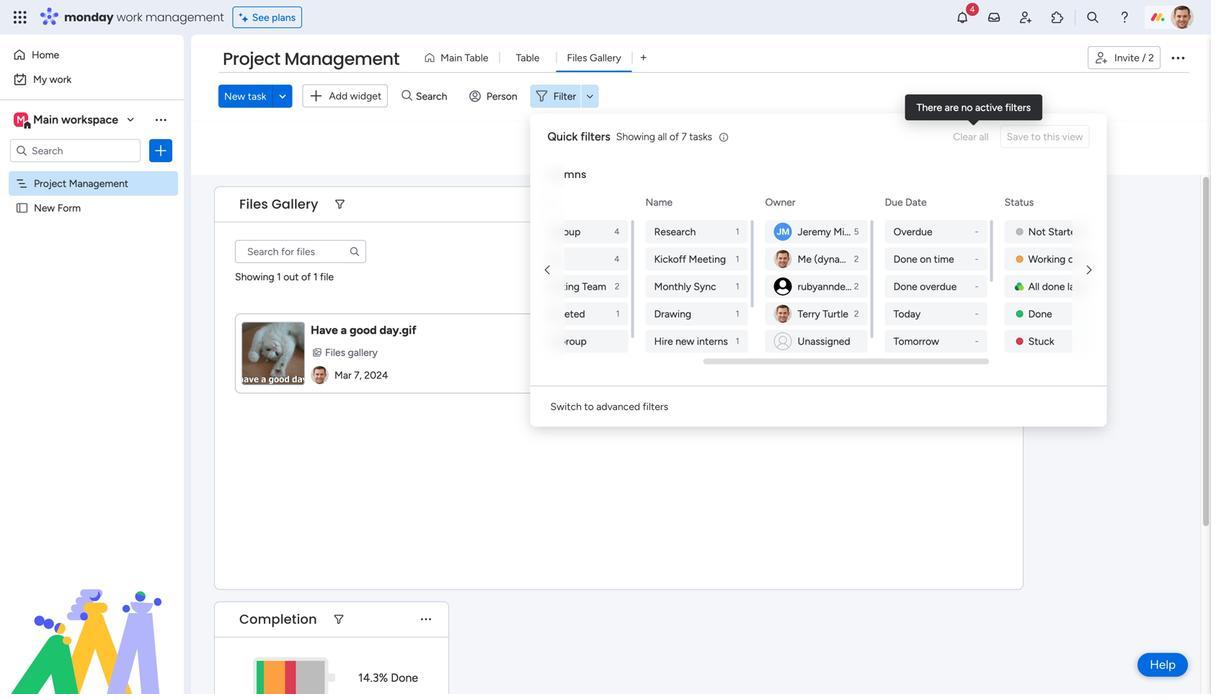 Task type: vqa. For each thing, say whether or not it's contained in the screenshot.
first circle o icon from the top
no



Task type: locate. For each thing, give the bounding box(es) containing it.
list box containing project management
[[0, 168, 184, 415]]

gallery inside button
[[590, 52, 622, 64]]

project management up form
[[34, 177, 128, 190]]

public board image
[[15, 201, 29, 215]]

it
[[1083, 253, 1089, 265]]

4 left kickoff
[[615, 254, 620, 264]]

management
[[146, 9, 224, 25]]

project up task
[[223, 47, 280, 71]]

0 horizontal spatial filters
[[581, 130, 611, 144]]

1 vertical spatial 4
[[615, 254, 620, 264]]

download image
[[983, 244, 998, 259]]

gallery up search for files search box
[[272, 195, 319, 214]]

1 vertical spatial showing
[[235, 271, 275, 283]]

1 vertical spatial new
[[34, 202, 55, 214]]

all
[[658, 131, 667, 143], [980, 131, 989, 143]]

form
[[58, 202, 81, 214]]

1 horizontal spatial files gallery
[[567, 52, 622, 64]]

files gallery
[[325, 347, 378, 359]]

mar 7, 2024
[[335, 369, 389, 382]]

0 horizontal spatial new
[[34, 202, 55, 214]]

Project Management field
[[219, 47, 403, 71]]

None search field
[[235, 240, 366, 263]]

- for done overdue
[[976, 281, 979, 292]]

2 for bottom terry turtle icon
[[855, 309, 859, 319]]

1 4 from the top
[[615, 226, 620, 237]]

a
[[341, 324, 347, 337]]

2 down (dynamic)
[[855, 281, 859, 292]]

0 horizontal spatial terry turtle image
[[774, 305, 792, 323]]

1 horizontal spatial project
[[223, 47, 280, 71]]

1 horizontal spatial to
[[1032, 131, 1041, 143]]

0 horizontal spatial all
[[658, 131, 667, 143]]

done up "stuck"
[[1029, 308, 1053, 320]]

new
[[224, 90, 245, 102], [34, 202, 55, 214], [535, 335, 556, 348]]

update feed image
[[987, 10, 1002, 25]]

monday
[[64, 9, 114, 25]]

2 horizontal spatial new
[[535, 335, 556, 348]]

1 horizontal spatial of
[[670, 131, 679, 143]]

0 vertical spatial 4
[[615, 226, 620, 237]]

1 inside group group
[[616, 309, 620, 319]]

task
[[248, 90, 266, 102]]

all columns
[[527, 168, 587, 182]]

0 horizontal spatial of
[[301, 271, 311, 283]]

1 horizontal spatial group
[[558, 335, 587, 348]]

1 vertical spatial gallery
[[272, 195, 319, 214]]

1 on from the left
[[921, 253, 932, 265]]

gallery for files gallery button
[[590, 52, 622, 64]]

save to this view
[[1007, 131, 1084, 143]]

-
[[976, 226, 979, 237], [976, 254, 979, 264], [976, 281, 979, 292], [976, 309, 979, 319], [976, 336, 979, 347]]

to
[[1032, 131, 1041, 143], [585, 401, 594, 413]]

invite / 2 button
[[1088, 46, 1161, 69]]

work for monday
[[117, 9, 142, 25]]

new inside button
[[224, 90, 245, 102]]

1 horizontal spatial filters
[[643, 401, 669, 413]]

this
[[1044, 131, 1060, 143]]

due date group
[[885, 220, 991, 490]]

4 image
[[967, 1, 980, 17]]

5 - from the top
[[976, 336, 979, 347]]

0 vertical spatial project management
[[223, 47, 400, 71]]

working
[[1029, 253, 1066, 265]]

files inside field
[[239, 195, 268, 214]]

add widget
[[329, 90, 382, 102]]

mar
[[335, 369, 352, 382]]

work for my
[[50, 73, 71, 85]]

0 vertical spatial terry turtle image
[[1171, 6, 1195, 29]]

on inside the status group
[[1069, 253, 1080, 265]]

gallery inside field
[[272, 195, 319, 214]]

1 horizontal spatial new
[[224, 90, 245, 102]]

main inside main table button
[[441, 52, 462, 64]]

to for save
[[1032, 131, 1041, 143]]

marketing
[[535, 281, 580, 293]]

group down completed
[[558, 335, 587, 348]]

turtle
[[823, 308, 849, 320]]

monthly sync
[[655, 281, 717, 293]]

2 down 5
[[855, 254, 859, 264]]

me
[[798, 253, 812, 265]]

date
[[906, 196, 927, 208]]

all inside button
[[980, 131, 989, 143]]

1 horizontal spatial work
[[117, 9, 142, 25]]

1 horizontal spatial table
[[516, 52, 540, 64]]

gallery left add view image
[[590, 52, 622, 64]]

0 horizontal spatial table
[[465, 52, 489, 64]]

terry
[[798, 308, 821, 320]]

2 right team
[[615, 281, 620, 292]]

terry turtle image left terry
[[774, 305, 792, 323]]

1 horizontal spatial all
[[1029, 281, 1040, 293]]

main right workspace image on the top
[[33, 113, 58, 127]]

search everything image
[[1086, 10, 1101, 25]]

my work link
[[9, 68, 175, 91]]

rubyanndersson@gmail.com image
[[774, 278, 792, 296]]

overdue
[[894, 226, 933, 238]]

project management
[[223, 47, 400, 71], [34, 177, 128, 190]]

me (dynamic)
[[798, 253, 860, 265]]

new task
[[224, 90, 266, 102]]

done right 14.3%
[[391, 671, 418, 685]]

0 vertical spatial management
[[285, 47, 400, 71]]

options image
[[1170, 49, 1187, 66]]

0 vertical spatial files
[[567, 52, 588, 64]]

new inside group group
[[535, 335, 556, 348]]

4 right group
[[615, 226, 620, 237]]

1 horizontal spatial showing
[[617, 131, 656, 143]]

2 for rubyanndersson@gmail.com icon
[[855, 281, 859, 292]]

name group
[[646, 220, 751, 408]]

person
[[487, 90, 518, 102]]

0 vertical spatial main
[[441, 52, 462, 64]]

option
[[0, 171, 184, 173]]

main content
[[191, 175, 1212, 695]]

see plans button
[[233, 6, 302, 28]]

1 vertical spatial management
[[69, 177, 128, 190]]

on left it
[[1069, 253, 1080, 265]]

files gallery
[[567, 52, 622, 64], [239, 195, 319, 214]]

to right switch
[[585, 401, 594, 413]]

1 horizontal spatial terry turtle image
[[1171, 6, 1195, 29]]

clear all
[[954, 131, 989, 143]]

0 vertical spatial showing
[[617, 131, 656, 143]]

Completion field
[[236, 611, 321, 629]]

0 horizontal spatial project
[[34, 177, 66, 190]]

4 - from the top
[[976, 309, 979, 319]]

of left 7 at the top of the page
[[670, 131, 679, 143]]

owner group
[[766, 220, 871, 353]]

1 vertical spatial main
[[33, 113, 58, 127]]

0 vertical spatial group
[[526, 196, 555, 208]]

2 vertical spatial new
[[535, 335, 556, 348]]

files gallery inside button
[[567, 52, 622, 64]]

my
[[33, 73, 47, 85]]

0 horizontal spatial on
[[921, 253, 932, 265]]

new for new group
[[535, 335, 556, 348]]

see
[[252, 11, 270, 23]]

1 vertical spatial of
[[301, 271, 311, 283]]

on inside due date group
[[921, 253, 932, 265]]

arrow down image
[[582, 87, 599, 105]]

1 vertical spatial project
[[34, 177, 66, 190]]

more dots image
[[996, 199, 1006, 210]]

2
[[1149, 52, 1155, 64], [855, 254, 859, 264], [615, 281, 620, 292], [855, 281, 859, 292], [855, 309, 859, 319]]

all right clear
[[980, 131, 989, 143]]

1 all from the left
[[658, 131, 667, 143]]

filters inside button
[[643, 401, 669, 413]]

files gallery up arrow down icon
[[567, 52, 622, 64]]

1 horizontal spatial main
[[441, 52, 462, 64]]

new left task
[[224, 90, 245, 102]]

1 horizontal spatial all
[[980, 131, 989, 143]]

4 for to do
[[615, 254, 620, 264]]

main up the search field
[[441, 52, 462, 64]]

of right out
[[301, 271, 311, 283]]

quick filters showing all of 7 tasks
[[548, 130, 713, 144]]

1 vertical spatial project management
[[34, 177, 128, 190]]

0 vertical spatial files gallery
[[567, 52, 622, 64]]

done for done overdue
[[894, 281, 918, 293]]

all for all done labels
[[1029, 281, 1040, 293]]

filters
[[581, 130, 611, 144], [643, 401, 669, 413]]

all for all columns
[[527, 168, 540, 182]]

management up form
[[69, 177, 128, 190]]

Search for files search field
[[235, 240, 366, 263]]

done up today
[[894, 281, 918, 293]]

files gallery up search for files search box
[[239, 195, 319, 214]]

owner
[[766, 196, 796, 208]]

Search field
[[413, 86, 456, 106]]

group up top
[[526, 196, 555, 208]]

.gif
[[399, 324, 417, 337]]

work right my
[[50, 73, 71, 85]]

new group
[[535, 335, 587, 348]]

all left columns
[[527, 168, 540, 182]]

1 for hire new interns
[[736, 336, 740, 347]]

0 vertical spatial of
[[670, 131, 679, 143]]

2 horizontal spatial files
[[567, 52, 588, 64]]

2 right turtle
[[855, 309, 859, 319]]

0 vertical spatial new
[[224, 90, 245, 102]]

2 inside invite / 2 button
[[1149, 52, 1155, 64]]

all inside the status group
[[1029, 281, 1040, 293]]

done down overdue
[[894, 253, 918, 265]]

management up add widget popup button
[[285, 47, 400, 71]]

1 for drawing
[[736, 309, 740, 319]]

1 vertical spatial to
[[585, 401, 594, 413]]

to left this
[[1032, 131, 1041, 143]]

workspace image
[[14, 112, 28, 128]]

0 vertical spatial all
[[527, 168, 540, 182]]

main table
[[441, 52, 489, 64]]

- for tomorrow
[[976, 336, 979, 347]]

0 horizontal spatial gallery
[[272, 195, 319, 214]]

sync
[[694, 281, 717, 293]]

1 - from the top
[[976, 226, 979, 237]]

table
[[465, 52, 489, 64], [516, 52, 540, 64]]

new form
[[34, 202, 81, 214]]

0 vertical spatial work
[[117, 9, 142, 25]]

showing left 7 at the top of the page
[[617, 131, 656, 143]]

on left time
[[921, 253, 932, 265]]

1 vertical spatial files
[[239, 195, 268, 214]]

0 vertical spatial project
[[223, 47, 280, 71]]

new right public board icon
[[34, 202, 55, 214]]

main workspace
[[33, 113, 118, 127]]

0 horizontal spatial to
[[585, 401, 594, 413]]

2 4 from the top
[[615, 254, 620, 264]]

files gallery inside field
[[239, 195, 319, 214]]

1 vertical spatial group
[[558, 335, 587, 348]]

management
[[285, 47, 400, 71], [69, 177, 128, 190]]

interns
[[697, 335, 728, 348]]

time
[[935, 253, 955, 265]]

clear all button
[[948, 125, 995, 148]]

lottie animation element
[[0, 549, 184, 695]]

terry turtle image
[[1171, 6, 1195, 29], [774, 305, 792, 323]]

0 horizontal spatial files
[[239, 195, 268, 214]]

all left 7 at the top of the page
[[658, 131, 667, 143]]

filters right advanced
[[643, 401, 669, 413]]

1 vertical spatial files gallery
[[239, 195, 319, 214]]

add widget button
[[303, 84, 388, 107]]

files for files gallery field on the left top of page
[[239, 195, 268, 214]]

gallery for files gallery field on the left top of page
[[272, 195, 319, 214]]

work right monday
[[117, 9, 142, 25]]

0 horizontal spatial group
[[526, 196, 555, 208]]

select product image
[[13, 10, 27, 25]]

work
[[117, 9, 142, 25], [50, 73, 71, 85]]

all inside the quick filters showing all of 7 tasks
[[658, 131, 667, 143]]

0 horizontal spatial main
[[33, 113, 58, 127]]

- for today
[[976, 309, 979, 319]]

work inside option
[[50, 73, 71, 85]]

workspace options image
[[154, 112, 168, 127]]

help image
[[1118, 10, 1132, 25]]

on for working
[[1069, 253, 1080, 265]]

new down completed
[[535, 335, 556, 348]]

1 horizontal spatial management
[[285, 47, 400, 71]]

filters right quick
[[581, 130, 611, 144]]

1 vertical spatial work
[[50, 73, 71, 85]]

project management up add
[[223, 47, 400, 71]]

1 for research
[[736, 226, 740, 237]]

0 vertical spatial gallery
[[590, 52, 622, 64]]

0 horizontal spatial work
[[50, 73, 71, 85]]

table up the "person" "popup button"
[[465, 52, 489, 64]]

invite members image
[[1019, 10, 1034, 25]]

drawing
[[655, 308, 692, 320]]

research
[[655, 226, 696, 238]]

2 right /
[[1149, 52, 1155, 64]]

3 - from the top
[[976, 281, 979, 292]]

1 horizontal spatial on
[[1069, 253, 1080, 265]]

project
[[223, 47, 280, 71], [34, 177, 66, 190]]

1 for monthly sync
[[736, 281, 740, 292]]

done inside the status group
[[1029, 308, 1053, 320]]

Files Gallery field
[[236, 195, 322, 214]]

terry turtle image up options icon
[[1171, 6, 1195, 29]]

0 horizontal spatial showing
[[235, 271, 275, 283]]

showing left out
[[235, 271, 275, 283]]

1 vertical spatial filters
[[643, 401, 669, 413]]

0 horizontal spatial all
[[527, 168, 540, 182]]

switch to advanced filters
[[551, 401, 669, 413]]

files up the filter
[[567, 52, 588, 64]]

2 vertical spatial files
[[325, 347, 346, 359]]

completion
[[239, 611, 317, 629]]

0 horizontal spatial files gallery
[[239, 195, 319, 214]]

person button
[[464, 85, 526, 108]]

list box
[[0, 168, 184, 415]]

day
[[380, 324, 399, 337]]

clear
[[954, 131, 977, 143]]

2 on from the left
[[1069, 253, 1080, 265]]

project up new form
[[34, 177, 66, 190]]

2 all from the left
[[980, 131, 989, 143]]

0 vertical spatial to
[[1032, 131, 1041, 143]]

columns
[[542, 168, 587, 182]]

group group
[[526, 220, 632, 353]]

jeremy miller image
[[774, 223, 792, 241]]

showing inside main content
[[235, 271, 275, 283]]

1 horizontal spatial files
[[325, 347, 346, 359]]

files gallery for files gallery field on the left top of page
[[239, 195, 319, 214]]

all left done
[[1029, 281, 1040, 293]]

1 horizontal spatial project management
[[223, 47, 400, 71]]

files down a
[[325, 347, 346, 359]]

main inside workspace selection element
[[33, 113, 58, 127]]

main
[[441, 52, 462, 64], [33, 113, 58, 127]]

- for done on time
[[976, 254, 979, 264]]

2 - from the top
[[976, 254, 979, 264]]

1 horizontal spatial gallery
[[590, 52, 622, 64]]

files up search for files search box
[[239, 195, 268, 214]]

table up person
[[516, 52, 540, 64]]

done
[[894, 253, 918, 265], [894, 281, 918, 293], [1029, 308, 1053, 320], [391, 671, 418, 685]]

management inside "field"
[[285, 47, 400, 71]]

group
[[526, 196, 555, 208], [558, 335, 587, 348]]

1 vertical spatial all
[[1029, 281, 1040, 293]]



Task type: describe. For each thing, give the bounding box(es) containing it.
filter button
[[531, 85, 599, 108]]

hire
[[655, 335, 673, 348]]

4 for top group
[[615, 226, 620, 237]]

(dynamic)
[[815, 253, 860, 265]]

done on time
[[894, 253, 955, 265]]

see plans
[[252, 11, 296, 23]]

14.3%
[[359, 671, 388, 685]]

quick
[[548, 130, 578, 144]]

status
[[1005, 196, 1034, 208]]

showing inside the quick filters showing all of 7 tasks
[[617, 131, 656, 143]]

angle down image
[[279, 91, 286, 102]]

lottie animation image
[[0, 549, 184, 695]]

5
[[855, 226, 859, 237]]

table button
[[500, 46, 557, 69]]

due
[[885, 196, 904, 208]]

marketing team
[[535, 281, 607, 293]]

project inside "field"
[[223, 47, 280, 71]]

save
[[1007, 131, 1029, 143]]

gallery
[[348, 347, 378, 359]]

notifications image
[[956, 10, 970, 25]]

started
[[1049, 226, 1083, 238]]

2 table from the left
[[516, 52, 540, 64]]

options image
[[154, 144, 168, 158]]

showing 1 out of 1 file
[[235, 271, 334, 283]]

done for done
[[1029, 308, 1053, 320]]

done for done on time
[[894, 253, 918, 265]]

to for switch
[[585, 401, 594, 413]]

gallery layout group
[[917, 240, 972, 263]]

0 horizontal spatial project management
[[34, 177, 128, 190]]

7
[[682, 131, 687, 143]]

Search in workspace field
[[30, 142, 120, 159]]

14.3% done
[[359, 671, 418, 685]]

main content containing files gallery
[[191, 175, 1212, 695]]

search image
[[349, 246, 361, 257]]

main for main workspace
[[33, 113, 58, 127]]

tasks
[[690, 131, 713, 143]]

status group
[[1005, 220, 1110, 353]]

working on it
[[1029, 253, 1089, 265]]

0 vertical spatial filters
[[581, 130, 611, 144]]

plans
[[272, 11, 296, 23]]

more dots image
[[421, 615, 431, 625]]

to do
[[535, 253, 561, 265]]

switch
[[551, 401, 582, 413]]

- for overdue
[[976, 226, 979, 237]]

2 inside group group
[[615, 281, 620, 292]]

my work option
[[9, 68, 175, 91]]

top group
[[535, 226, 581, 238]]

new
[[676, 335, 695, 348]]

new task button
[[219, 85, 272, 108]]

kickoff meeting
[[655, 253, 726, 265]]

do
[[548, 253, 561, 265]]

/
[[1143, 52, 1147, 64]]

0 horizontal spatial management
[[69, 177, 128, 190]]

files gallery button
[[311, 345, 382, 361]]

due date
[[885, 196, 927, 208]]

workspace
[[61, 113, 118, 127]]

v2 search image
[[402, 88, 413, 104]]

1 table from the left
[[465, 52, 489, 64]]

group
[[554, 226, 581, 238]]

today
[[894, 308, 921, 320]]

done overdue
[[894, 281, 957, 293]]

main for main table
[[441, 52, 462, 64]]

tomorrow
[[894, 335, 940, 348]]

completed
[[535, 308, 586, 320]]

stuck
[[1029, 335, 1055, 348]]

2 for terry turtle image
[[855, 254, 859, 264]]

advanced
[[597, 401, 641, 413]]

all columns dialog
[[252, 114, 1212, 490]]

hire new interns
[[655, 335, 728, 348]]

out
[[284, 271, 299, 283]]

jeremy miller
[[798, 226, 858, 238]]

top
[[535, 226, 552, 238]]

file
[[320, 271, 334, 283]]

meeting
[[689, 253, 726, 265]]

home
[[32, 49, 59, 61]]

files for files gallery button
[[567, 52, 588, 64]]

2024
[[364, 369, 389, 382]]

monthly
[[655, 281, 692, 293]]

add
[[329, 90, 348, 102]]

add view image
[[641, 52, 647, 63]]

not started
[[1029, 226, 1083, 238]]

jeremy
[[798, 226, 832, 238]]

1 for completed
[[616, 309, 620, 319]]

home link
[[9, 43, 175, 66]]

unassigned
[[798, 335, 851, 348]]

monday marketplace image
[[1051, 10, 1065, 25]]

good
[[350, 324, 377, 337]]

1 vertical spatial terry turtle image
[[774, 305, 792, 323]]

terry turtle image
[[774, 250, 792, 268]]

labels
[[1068, 281, 1094, 293]]

project management inside "field"
[[223, 47, 400, 71]]

terry turtle
[[798, 308, 849, 320]]

files gallery for files gallery button
[[567, 52, 622, 64]]

save to this view button
[[1001, 125, 1090, 148]]

monday work management
[[64, 9, 224, 25]]

on for done
[[921, 253, 932, 265]]

view
[[1063, 131, 1084, 143]]

invite
[[1115, 52, 1140, 64]]

help
[[1151, 658, 1176, 673]]

help button
[[1138, 654, 1189, 677]]

home option
[[9, 43, 175, 66]]

overdue
[[921, 281, 957, 293]]

all done labels
[[1029, 281, 1094, 293]]

new for new form
[[34, 202, 55, 214]]

have
[[311, 324, 338, 337]]

workspace selection element
[[14, 111, 120, 130]]

group inside group
[[558, 335, 587, 348]]

to
[[535, 253, 546, 265]]

new for new task
[[224, 90, 245, 102]]

of inside the quick filters showing all of 7 tasks
[[670, 131, 679, 143]]

1 for kickoff meeting
[[736, 254, 740, 264]]

have a good day .gif
[[311, 324, 417, 337]]

kickoff
[[655, 253, 687, 265]]

switch to advanced filters button
[[545, 395, 675, 418]]

invite / 2
[[1115, 52, 1155, 64]]

name
[[646, 196, 673, 208]]



